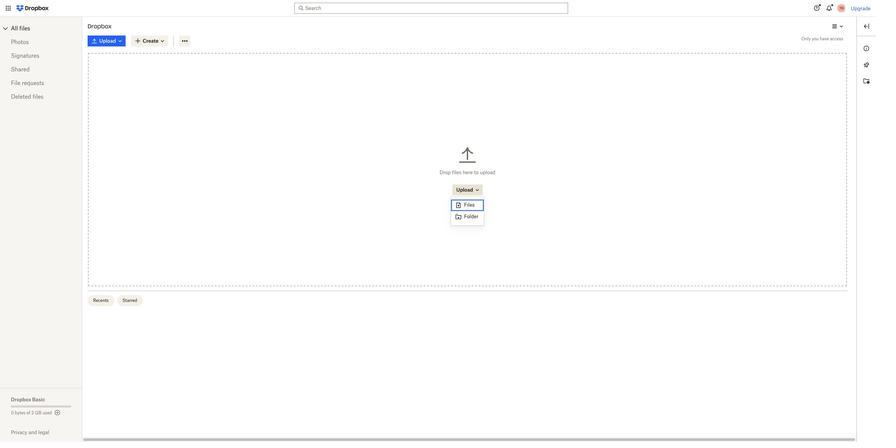 Task type: locate. For each thing, give the bounding box(es) containing it.
recents
[[93, 299, 109, 304]]

0 bytes of 2 gb used
[[11, 411, 52, 416]]

0 horizontal spatial dropbox
[[11, 397, 31, 403]]

shared
[[11, 66, 30, 73]]

upload
[[480, 170, 496, 175]]

photos link
[[11, 35, 71, 49]]

1 vertical spatial files
[[33, 93, 43, 100]]

file
[[11, 80, 20, 87]]

deleted
[[11, 93, 31, 100]]

0 vertical spatial dropbox
[[88, 23, 112, 30]]

files right "all"
[[19, 25, 30, 32]]

2 vertical spatial files
[[452, 170, 462, 175]]

only you have access
[[802, 36, 844, 41]]

0
[[11, 411, 14, 416]]

1 horizontal spatial dropbox
[[88, 23, 112, 30]]

0 horizontal spatial files
[[19, 25, 30, 32]]

photos
[[11, 39, 29, 46]]

used
[[43, 411, 52, 416]]

file requests
[[11, 80, 44, 87]]

starred
[[122, 299, 137, 304]]

open details pane image
[[863, 22, 871, 30]]

files
[[19, 25, 30, 32], [33, 93, 43, 100], [452, 170, 462, 175]]

1 vertical spatial dropbox
[[11, 397, 31, 403]]

only
[[802, 36, 811, 41]]

2 horizontal spatial files
[[452, 170, 462, 175]]

open activity image
[[863, 77, 871, 86]]

dropbox basic
[[11, 397, 45, 403]]

drop
[[440, 170, 451, 175]]

files down file requests link
[[33, 93, 43, 100]]

requests
[[22, 80, 44, 87]]

signatures link
[[11, 49, 71, 63]]

of
[[26, 411, 30, 416]]

files for drop
[[452, 170, 462, 175]]

0 vertical spatial files
[[19, 25, 30, 32]]

upgrade link
[[851, 5, 871, 11]]

drop files here to upload
[[440, 170, 496, 175]]

file requests link
[[11, 76, 71, 90]]

1 horizontal spatial files
[[33, 93, 43, 100]]

recents button
[[88, 296, 114, 307]]

files left here
[[452, 170, 462, 175]]

open information panel image
[[863, 45, 871, 53]]

get more space image
[[53, 409, 61, 418]]

dropbox
[[88, 23, 112, 30], [11, 397, 31, 403]]

privacy
[[11, 430, 27, 436]]

dropbox for dropbox basic
[[11, 397, 31, 403]]



Task type: vqa. For each thing, say whether or not it's contained in the screenshot.
LEGAL at left
yes



Task type: describe. For each thing, give the bounding box(es) containing it.
upgrade
[[851, 5, 871, 11]]

to
[[474, 170, 479, 175]]

privacy and legal
[[11, 430, 49, 436]]

bytes
[[15, 411, 25, 416]]

legal
[[38, 430, 49, 436]]

all files
[[11, 25, 30, 32]]

signatures
[[11, 52, 39, 59]]

shared link
[[11, 63, 71, 76]]

dropbox logo - go to the homepage image
[[14, 3, 51, 14]]

files for all
[[19, 25, 30, 32]]

files
[[464, 202, 475, 208]]

all files link
[[11, 23, 82, 34]]

here
[[463, 170, 473, 175]]

all
[[11, 25, 18, 32]]

gb
[[35, 411, 41, 416]]

folder
[[464, 214, 479, 220]]

privacy and legal link
[[11, 430, 82, 436]]

basic
[[32, 397, 45, 403]]

have
[[820, 36, 829, 41]]

files for deleted
[[33, 93, 43, 100]]

2
[[31, 411, 34, 416]]

deleted files
[[11, 93, 43, 100]]

global header element
[[0, 0, 876, 17]]

and
[[28, 430, 37, 436]]

open pinned items image
[[863, 61, 871, 69]]

upload
[[457, 187, 473, 193]]

dropbox for dropbox
[[88, 23, 112, 30]]

starred button
[[117, 296, 143, 307]]

access
[[830, 36, 844, 41]]

you
[[812, 36, 819, 41]]

upload button
[[452, 185, 483, 196]]

deleted files link
[[11, 90, 71, 104]]



